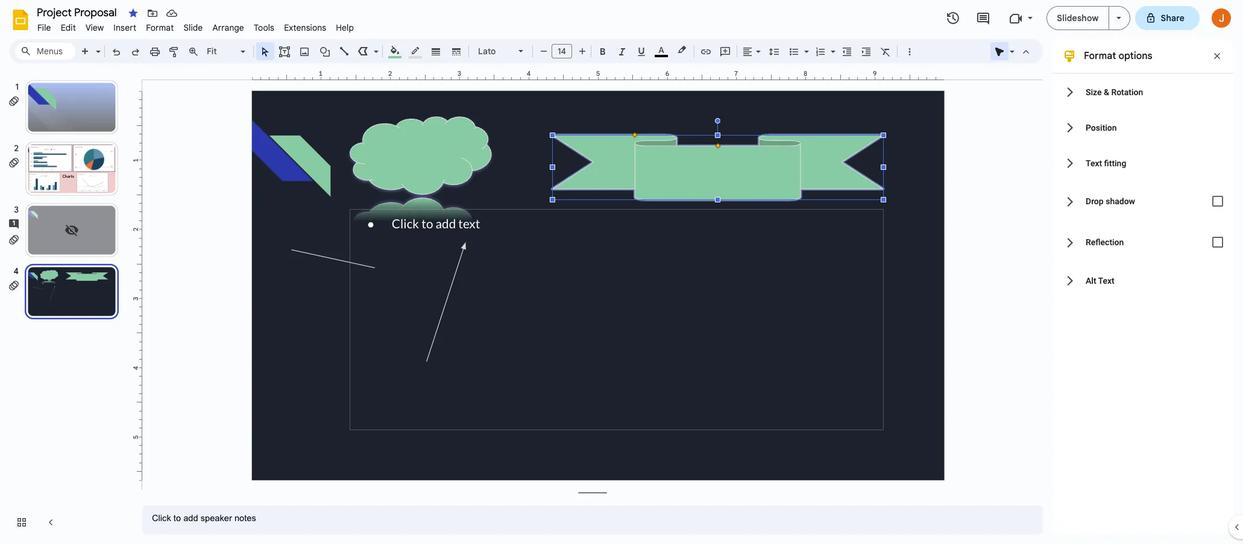 Task type: locate. For each thing, give the bounding box(es) containing it.
options
[[1119, 50, 1153, 62]]

format for format options
[[1084, 50, 1116, 62]]

view
[[86, 22, 104, 33]]

Toggle shadow checkbox
[[1206, 189, 1230, 213]]

line & paragraph spacing image
[[767, 43, 781, 60]]

lato
[[478, 46, 496, 57]]

format for format
[[146, 22, 174, 33]]

format left 'options'
[[1084, 50, 1116, 62]]

text
[[1086, 158, 1102, 168], [1098, 276, 1115, 285]]

Font size text field
[[552, 44, 572, 58]]

view menu item
[[81, 20, 109, 35]]

shape image
[[318, 43, 332, 60]]

text color image
[[655, 43, 668, 57]]

0 horizontal spatial format
[[146, 22, 174, 33]]

alt text tab
[[1053, 263, 1234, 298]]

highlight color image
[[675, 43, 688, 57]]

1 vertical spatial format
[[1084, 50, 1116, 62]]

tools menu item
[[249, 20, 279, 35]]

Star checkbox
[[125, 5, 142, 22]]

position
[[1086, 123, 1117, 132]]

format left slide in the top left of the page
[[146, 22, 174, 33]]

1 horizontal spatial format
[[1084, 50, 1116, 62]]

format inside menu item
[[146, 22, 174, 33]]

format menu item
[[141, 20, 179, 35]]

format options section
[[1053, 39, 1234, 535]]

Zoom text field
[[205, 43, 239, 60]]

share button
[[1135, 6, 1200, 30]]

Toggle reflection checkbox
[[1206, 230, 1230, 254]]

new slide with layout image
[[93, 43, 101, 48]]

0 vertical spatial format
[[146, 22, 174, 33]]

menu bar containing file
[[33, 16, 359, 36]]

format options application
[[0, 0, 1243, 544]]

format
[[146, 22, 174, 33], [1084, 50, 1116, 62]]

fill color: light 2 #82c7a5, close to light cyan 1 image
[[388, 43, 402, 58]]

menu bar
[[33, 16, 359, 36]]

1 vertical spatial text
[[1098, 276, 1115, 285]]

border weight list. 1px selected. option
[[429, 43, 443, 60]]

drop shadow
[[1086, 197, 1135, 206]]

edit menu item
[[56, 20, 81, 35]]

font list. lato selected. option
[[478, 43, 511, 60]]

text right alt at bottom
[[1098, 276, 1115, 285]]

insert
[[114, 22, 136, 33]]

text left fitting
[[1086, 158, 1102, 168]]

navigation
[[0, 68, 133, 544]]

Menus field
[[15, 43, 75, 60]]

extensions
[[284, 22, 326, 33]]

rotation
[[1111, 87, 1143, 97]]

toggle shadow image
[[1206, 189, 1230, 213]]

arrange menu item
[[208, 20, 249, 35]]

border color: dark 2 light gray 1 image
[[408, 43, 422, 58]]

menu bar banner
[[0, 0, 1243, 544]]

share
[[1161, 13, 1185, 24]]

format options
[[1084, 50, 1153, 62]]

format inside section
[[1084, 50, 1116, 62]]

toggle reflection image
[[1206, 230, 1230, 254]]

slideshow
[[1057, 13, 1099, 24]]

reflection
[[1086, 238, 1124, 247]]

fitting
[[1104, 158, 1126, 168]]

reflection tab
[[1053, 222, 1234, 263]]

file
[[37, 22, 51, 33]]

position tab
[[1053, 110, 1234, 145]]



Task type: vqa. For each thing, say whether or not it's contained in the screenshot.
NORMAL TEXT
no



Task type: describe. For each thing, give the bounding box(es) containing it.
shadow
[[1106, 197, 1135, 206]]

mode and view toolbar
[[990, 39, 1036, 63]]

drop
[[1086, 197, 1104, 206]]

&
[[1104, 87, 1109, 97]]

navigation inside format options application
[[0, 68, 133, 544]]

text fitting tab
[[1053, 145, 1234, 181]]

Rename text field
[[33, 5, 124, 19]]

main toolbar
[[75, 0, 919, 468]]

Zoom field
[[203, 43, 251, 60]]

extensions menu item
[[279, 20, 331, 35]]

slide menu item
[[179, 20, 208, 35]]

slide
[[184, 22, 203, 33]]

text fitting
[[1086, 158, 1126, 168]]

size
[[1086, 87, 1102, 97]]

help menu item
[[331, 20, 359, 35]]

arrange
[[212, 22, 244, 33]]

0 vertical spatial text
[[1086, 158, 1102, 168]]

file menu item
[[33, 20, 56, 35]]

insert menu item
[[109, 20, 141, 35]]

size & rotation
[[1086, 87, 1143, 97]]

alt
[[1086, 276, 1096, 285]]

insert image image
[[298, 43, 311, 60]]

select line image
[[371, 43, 379, 48]]

edit
[[61, 22, 76, 33]]

menu bar inside menu bar "banner"
[[33, 16, 359, 36]]

border dash list. line dash: solid selected. option
[[449, 43, 463, 60]]

drop shadow tab
[[1053, 181, 1234, 222]]

live pointer settings image
[[1007, 43, 1015, 48]]

presentation options image
[[1116, 17, 1121, 19]]

alt text
[[1086, 276, 1115, 285]]

Font size field
[[552, 44, 577, 61]]

size & rotation tab
[[1053, 74, 1234, 110]]

tools
[[254, 22, 274, 33]]

help
[[336, 22, 354, 33]]

slideshow button
[[1047, 6, 1109, 30]]



